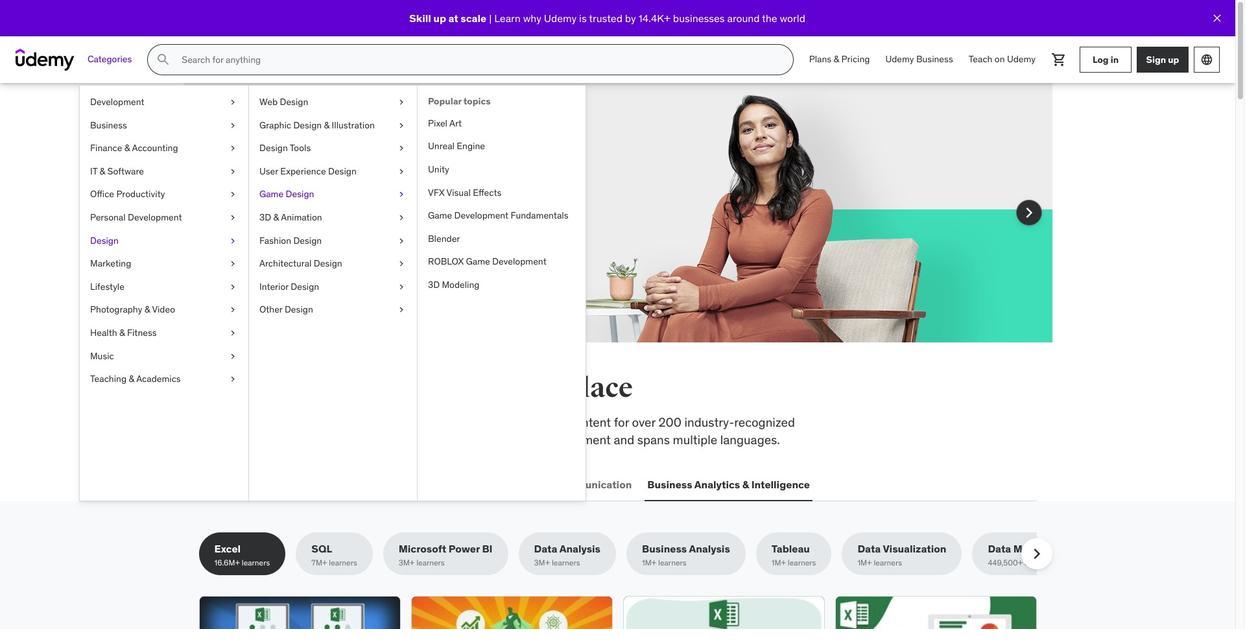 Task type: describe. For each thing, give the bounding box(es) containing it.
design down 'graphic' on the top
[[259, 142, 288, 154]]

data modeling 449,500+ learners
[[988, 542, 1060, 568]]

7m+
[[312, 558, 327, 568]]

microsoft
[[399, 542, 446, 555]]

popular topics
[[428, 95, 491, 107]]

effects
[[473, 187, 502, 198]]

game for game development fundamentals
[[428, 210, 452, 221]]

skill
[[409, 12, 431, 25]]

14.4k+
[[639, 12, 671, 25]]

learning
[[246, 139, 341, 167]]

data for data modeling
[[988, 542, 1011, 555]]

learners inside excel 16.6m+ learners
[[242, 558, 270, 568]]

photography
[[90, 304, 142, 315]]

1m+ for business analysis
[[642, 558, 657, 568]]

businesses
[[673, 12, 725, 25]]

1 horizontal spatial udemy
[[886, 53, 914, 65]]

unity
[[428, 163, 449, 175]]

1 horizontal spatial the
[[762, 12, 777, 25]]

business for business
[[90, 119, 127, 131]]

future).
[[421, 172, 461, 187]]

2 your from the left
[[394, 172, 418, 187]]

tableau
[[772, 542, 810, 555]]

learners inside the tableau 1m+ learners
[[788, 558, 816, 568]]

3m+ inside the microsoft power bi 3m+ learners
[[399, 558, 415, 568]]

design for interior
[[291, 281, 319, 292]]

xsmall image for photography & video
[[228, 304, 238, 316]]

roblox game development link
[[418, 251, 586, 274]]

content
[[569, 414, 611, 430]]

sign up link
[[1137, 47, 1189, 73]]

other
[[259, 304, 283, 315]]

all
[[199, 372, 237, 405]]

sign
[[1146, 54, 1166, 65]]

3d for 3d modeling
[[428, 279, 440, 291]]

power
[[449, 542, 480, 555]]

xsmall image for lifestyle
[[228, 281, 238, 293]]

xsmall image for 3d & animation
[[396, 211, 407, 224]]

0 horizontal spatial in
[[483, 372, 508, 405]]

& for 3d & animation
[[273, 211, 279, 223]]

visual
[[447, 187, 471, 198]]

vfx visual effects
[[428, 187, 502, 198]]

web development
[[201, 478, 292, 491]]

xsmall image for health & fitness
[[228, 327, 238, 340]]

academics
[[136, 373, 181, 385]]

illustration
[[332, 119, 375, 131]]

by
[[625, 12, 636, 25]]

data for data analysis
[[534, 542, 557, 555]]

modeling for data
[[1014, 542, 1060, 555]]

& for teaching & academics
[[129, 373, 134, 385]]

skills
[[246, 172, 275, 187]]

1m+ for data visualization
[[858, 558, 872, 568]]

design down personal
[[90, 235, 119, 246]]

it
[[90, 165, 97, 177]]

teach
[[969, 53, 993, 65]]

spans
[[637, 432, 670, 447]]

xsmall image for it & software
[[228, 165, 238, 178]]

plans & pricing link
[[802, 44, 878, 75]]

finance
[[90, 142, 122, 154]]

game design element
[[417, 86, 586, 501]]

learners inside the microsoft power bi 3m+ learners
[[417, 558, 445, 568]]

game development fundamentals link
[[418, 204, 586, 228]]

udemy business link
[[878, 44, 961, 75]]

engine
[[457, 140, 485, 152]]

design for graphic
[[293, 119, 322, 131]]

449,500+
[[988, 558, 1023, 568]]

communication button
[[551, 469, 635, 500]]

design for architectural
[[314, 258, 342, 269]]

xsmall image for web design
[[396, 96, 407, 109]]

xsmall image for user experience design
[[396, 165, 407, 178]]

3d modeling
[[428, 279, 480, 291]]

|
[[489, 12, 492, 25]]

3d modeling link
[[418, 274, 586, 297]]

pixel
[[428, 117, 448, 129]]

gets
[[392, 139, 435, 167]]

to
[[381, 414, 392, 430]]

web for web design
[[259, 96, 278, 108]]

languages.
[[720, 432, 780, 447]]

game design
[[259, 188, 314, 200]]

development for game development fundamentals
[[454, 210, 509, 221]]

certifications,
[[199, 432, 274, 447]]

& for finance & accounting
[[124, 142, 130, 154]]

3d & animation link
[[249, 206, 417, 229]]

excel 16.6m+ learners
[[214, 542, 270, 568]]

learners inside sql 7m+ learners
[[329, 558, 357, 568]]

game inside roblox game development link
[[466, 256, 490, 267]]

next image for topic filters 'element'
[[1026, 544, 1047, 564]]

data analysis 3m+ learners
[[534, 542, 601, 568]]

unity link
[[418, 158, 586, 181]]

data visualization 1m+ learners
[[858, 542, 947, 568]]

categories button
[[80, 44, 140, 75]]

excel
[[214, 542, 241, 555]]

xsmall image for marketing
[[228, 258, 238, 270]]

0 vertical spatial in
[[1111, 54, 1119, 65]]

design down design tools link
[[328, 165, 357, 177]]

productivity
[[116, 188, 165, 200]]

covering critical workplace skills to technical topics, including prep content for over 200 industry-recognized certifications, our catalog supports well-rounded professional development and spans multiple languages.
[[199, 414, 795, 447]]

xsmall image for interior design
[[396, 281, 407, 293]]

1m+ inside the tableau 1m+ learners
[[772, 558, 786, 568]]

xsmall image for game design
[[396, 188, 407, 201]]

design for web
[[280, 96, 308, 108]]

3d for 3d & animation
[[259, 211, 271, 223]]

0 vertical spatial skills
[[288, 372, 359, 405]]

pixel art link
[[418, 112, 586, 135]]

development inside 'link'
[[90, 96, 144, 108]]

xsmall image for personal development
[[228, 211, 238, 224]]

business for business analysis 1m+ learners
[[642, 542, 687, 555]]

& for health & fitness
[[119, 327, 125, 339]]

recognized
[[734, 414, 795, 430]]

music link
[[80, 345, 248, 368]]

teaching & academics link
[[80, 368, 248, 391]]

graphic
[[259, 119, 291, 131]]

and
[[614, 432, 634, 447]]

other design
[[259, 304, 313, 315]]

animation
[[281, 211, 322, 223]]

analysis for data analysis
[[560, 542, 601, 555]]

development for web development
[[226, 478, 292, 491]]

1 your from the left
[[296, 172, 320, 187]]

lifestyle link
[[80, 276, 248, 299]]

microsoft power bi 3m+ learners
[[399, 542, 493, 568]]

design for game
[[286, 188, 314, 200]]

art
[[450, 117, 462, 129]]

xsmall image for fashion design
[[396, 235, 407, 247]]

scale
[[461, 12, 487, 25]]

modeling for 3d
[[442, 279, 480, 291]]

finance & accounting link
[[80, 137, 248, 160]]

0 horizontal spatial the
[[242, 372, 284, 405]]

teaching
[[90, 373, 127, 385]]

sign up
[[1146, 54, 1180, 65]]

0 horizontal spatial udemy
[[544, 12, 577, 25]]

us.
[[314, 189, 330, 205]]

including
[[487, 414, 537, 430]]

you for skills
[[364, 372, 410, 405]]

learners inside data visualization 1m+ learners
[[874, 558, 902, 568]]

one
[[513, 372, 560, 405]]

multiple
[[673, 432, 718, 447]]



Task type: vqa. For each thing, say whether or not it's contained in the screenshot.
Modeling to the top
yes



Task type: locate. For each thing, give the bounding box(es) containing it.
user experience design link
[[249, 160, 417, 183]]

udemy
[[544, 12, 577, 25], [886, 53, 914, 65], [1007, 53, 1036, 65]]

5 learners from the left
[[658, 558, 687, 568]]

data left visualization
[[858, 542, 881, 555]]

need
[[415, 372, 478, 405]]

development down the office productivity link
[[128, 211, 182, 223]]

0 horizontal spatial your
[[296, 172, 320, 187]]

game
[[259, 188, 284, 200], [428, 210, 452, 221], [466, 256, 490, 267]]

2 horizontal spatial udemy
[[1007, 53, 1036, 65]]

development down "certifications,"
[[226, 478, 292, 491]]

learners inside data analysis 3m+ learners
[[552, 558, 580, 568]]

business analytics & intelligence
[[648, 478, 810, 491]]

bi
[[482, 542, 493, 555]]

3d down started
[[259, 211, 271, 223]]

0 horizontal spatial you
[[364, 372, 410, 405]]

on
[[995, 53, 1005, 65]]

critical
[[251, 414, 288, 430]]

1 horizontal spatial 3d
[[428, 279, 440, 291]]

xsmall image right the (and
[[396, 165, 407, 178]]

1 vertical spatial skills
[[351, 414, 378, 430]]

development down the effects
[[454, 210, 509, 221]]

up for skill
[[433, 12, 446, 25]]

xsmall image inside design link
[[228, 235, 238, 247]]

it & software link
[[80, 160, 248, 183]]

0 horizontal spatial 1m+
[[642, 558, 657, 568]]

game down skills on the top left
[[259, 188, 284, 200]]

xsmall image inside the office productivity link
[[228, 188, 238, 201]]

unreal engine link
[[418, 135, 586, 158]]

& right the health
[[119, 327, 125, 339]]

0 vertical spatial the
[[762, 12, 777, 25]]

1 horizontal spatial your
[[394, 172, 418, 187]]

video
[[152, 304, 175, 315]]

xsmall image for other design
[[396, 304, 407, 316]]

learners inside data modeling 449,500+ learners
[[1025, 558, 1053, 568]]

1 horizontal spatial up
[[1168, 54, 1180, 65]]

visualization
[[883, 542, 947, 555]]

lifestyle
[[90, 281, 124, 292]]

development down categories 'dropdown button'
[[90, 96, 144, 108]]

learn
[[494, 12, 521, 25]]

1 horizontal spatial game
[[428, 210, 452, 221]]

1 vertical spatial web
[[201, 478, 224, 491]]

& right plans
[[834, 53, 839, 65]]

design for fashion
[[293, 235, 322, 246]]

plans
[[809, 53, 832, 65]]

game design link
[[249, 183, 417, 206]]

for inside learning that gets you skills for your present (and your future). get started with us.
[[278, 172, 293, 187]]

& right it
[[100, 165, 105, 177]]

& for it & software
[[100, 165, 105, 177]]

xsmall image inside marketing link
[[228, 258, 238, 270]]

data inside data analysis 3m+ learners
[[534, 542, 557, 555]]

web inside button
[[201, 478, 224, 491]]

fitness
[[127, 327, 157, 339]]

tableau 1m+ learners
[[772, 542, 816, 568]]

fundamentals
[[511, 210, 569, 221]]

data up the 449,500+
[[988, 542, 1011, 555]]

analysis inside data analysis 3m+ learners
[[560, 542, 601, 555]]

3 1m+ from the left
[[858, 558, 872, 568]]

web for web development
[[201, 478, 224, 491]]

0 vertical spatial next image
[[1019, 202, 1039, 223]]

xsmall image inside development 'link'
[[228, 96, 238, 109]]

teaching & academics
[[90, 373, 181, 385]]

xsmall image inside finance & accounting "link"
[[228, 142, 238, 155]]

xsmall image inside 'architectural design' link
[[396, 258, 407, 270]]

in up including
[[483, 372, 508, 405]]

xsmall image inside the web design link
[[396, 96, 407, 109]]

xsmall image inside the teaching & academics link
[[228, 373, 238, 386]]

2 3m+ from the left
[[534, 558, 550, 568]]

up for sign
[[1168, 54, 1180, 65]]

0 horizontal spatial 3d
[[259, 211, 271, 223]]

3d inside game design element
[[428, 279, 440, 291]]

game inside game design link
[[259, 188, 284, 200]]

1 vertical spatial you
[[364, 372, 410, 405]]

you for gets
[[439, 139, 477, 167]]

& inside button
[[743, 478, 749, 491]]

graphic design & illustration
[[259, 119, 375, 131]]

1 horizontal spatial data
[[858, 542, 881, 555]]

design down interior design
[[285, 304, 313, 315]]

xsmall image inside business "link"
[[228, 119, 238, 132]]

8 learners from the left
[[1025, 558, 1053, 568]]

0 vertical spatial game
[[259, 188, 284, 200]]

& left video
[[144, 304, 150, 315]]

game for game design
[[259, 188, 284, 200]]

business inside button
[[648, 478, 692, 491]]

1 horizontal spatial analysis
[[689, 542, 730, 555]]

xsmall image inside it & software link
[[228, 165, 238, 178]]

business analysis 1m+ learners
[[642, 542, 730, 568]]

business inside "link"
[[90, 119, 127, 131]]

web development button
[[199, 469, 295, 500]]

& for plans & pricing
[[834, 53, 839, 65]]

skill up at scale | learn why udemy is trusted by 14.4k+ businesses around the world
[[409, 12, 806, 25]]

udemy right pricing
[[886, 53, 914, 65]]

& right analytics
[[743, 478, 749, 491]]

xsmall image inside interior design link
[[396, 281, 407, 293]]

1 vertical spatial the
[[242, 372, 284, 405]]

industry-
[[685, 414, 734, 430]]

0 vertical spatial up
[[433, 12, 446, 25]]

topic filters element
[[199, 533, 1076, 575]]

data
[[534, 542, 557, 555], [858, 542, 881, 555], [988, 542, 1011, 555]]

16.6m+
[[214, 558, 240, 568]]

udemy business
[[886, 53, 953, 65]]

development link
[[80, 91, 248, 114]]

modeling inside data modeling 449,500+ learners
[[1014, 542, 1060, 555]]

you
[[439, 139, 477, 167], [364, 372, 410, 405]]

0 vertical spatial you
[[439, 139, 477, 167]]

xsmall image for design
[[228, 235, 238, 247]]

xsmall image left popular
[[396, 96, 407, 109]]

sql
[[312, 542, 332, 555]]

udemy right 'on' on the top of the page
[[1007, 53, 1036, 65]]

2 1m+ from the left
[[772, 558, 786, 568]]

your right the (and
[[394, 172, 418, 187]]

sql 7m+ learners
[[312, 542, 357, 568]]

0 horizontal spatial modeling
[[442, 279, 480, 291]]

xsmall image left architectural
[[228, 258, 238, 270]]

xsmall image left 3d & animation
[[228, 211, 238, 224]]

0 vertical spatial 3d
[[259, 211, 271, 223]]

topics,
[[448, 414, 484, 430]]

blender
[[428, 233, 460, 244]]

submit search image
[[156, 52, 171, 67]]

0 horizontal spatial up
[[433, 12, 446, 25]]

2 horizontal spatial data
[[988, 542, 1011, 555]]

analysis for business analysis
[[689, 542, 730, 555]]

data inside data modeling 449,500+ learners
[[988, 542, 1011, 555]]

xsmall image inside personal development link
[[228, 211, 238, 224]]

0 horizontal spatial data
[[534, 542, 557, 555]]

udemy left is
[[544, 12, 577, 25]]

for up game design at top left
[[278, 172, 293, 187]]

xsmall image inside game design link
[[396, 188, 407, 201]]

popular
[[428, 95, 462, 107]]

xsmall image inside 'music' link
[[228, 350, 238, 363]]

xsmall image inside graphic design & illustration link
[[396, 119, 407, 132]]

xsmall image left 'graphic' on the top
[[228, 119, 238, 132]]

skills inside 'covering critical workplace skills to technical topics, including prep content for over 200 industry-recognized certifications, our catalog supports well-rounded professional development and spans multiple languages.'
[[351, 414, 378, 430]]

1 vertical spatial in
[[483, 372, 508, 405]]

design down the architectural design
[[291, 281, 319, 292]]

xsmall image for architectural design
[[396, 258, 407, 270]]

you inside learning that gets you skills for your present (and your future). get started with us.
[[439, 139, 477, 167]]

1 horizontal spatial 3m+
[[534, 558, 550, 568]]

xsmall image inside photography & video link
[[228, 304, 238, 316]]

design for other
[[285, 304, 313, 315]]

xsmall image for music
[[228, 350, 238, 363]]

trusted
[[589, 12, 623, 25]]

3d down roblox
[[428, 279, 440, 291]]

game development fundamentals
[[428, 210, 569, 221]]

1 horizontal spatial 1m+
[[772, 558, 786, 568]]

data inside data visualization 1m+ learners
[[858, 542, 881, 555]]

0 horizontal spatial web
[[201, 478, 224, 491]]

design up 'graphic' on the top
[[280, 96, 308, 108]]

3 learners from the left
[[417, 558, 445, 568]]

& right finance on the left top
[[124, 142, 130, 154]]

user
[[259, 165, 278, 177]]

1 horizontal spatial for
[[614, 414, 629, 430]]

1 learners from the left
[[242, 558, 270, 568]]

0 horizontal spatial analysis
[[560, 542, 601, 555]]

world
[[780, 12, 806, 25]]

1 3m+ from the left
[[399, 558, 415, 568]]

game right roblox
[[466, 256, 490, 267]]

finance & accounting
[[90, 142, 178, 154]]

up left the at
[[433, 12, 446, 25]]

interior design
[[259, 281, 319, 292]]

graphic design & illustration link
[[249, 114, 417, 137]]

you up to
[[364, 372, 410, 405]]

3d & animation
[[259, 211, 322, 223]]

xsmall image for development
[[228, 96, 238, 109]]

1 horizontal spatial you
[[439, 139, 477, 167]]

for up and at the bottom of the page
[[614, 414, 629, 430]]

design up tools
[[293, 119, 322, 131]]

game down vfx
[[428, 210, 452, 221]]

at
[[449, 12, 458, 25]]

200
[[659, 414, 682, 430]]

interior
[[259, 281, 289, 292]]

for inside 'covering critical workplace skills to technical topics, including prep content for over 200 industry-recognized certifications, our catalog supports well-rounded professional development and spans multiple languages.'
[[614, 414, 629, 430]]

office productivity link
[[80, 183, 248, 206]]

workplace
[[291, 414, 348, 430]]

business analytics & intelligence button
[[645, 469, 813, 500]]

3 data from the left
[[988, 542, 1011, 555]]

xsmall image up all
[[228, 350, 238, 363]]

xsmall image inside fashion design 'link'
[[396, 235, 407, 247]]

0 horizontal spatial for
[[278, 172, 293, 187]]

design left us.
[[286, 188, 314, 200]]

2 horizontal spatial 1m+
[[858, 558, 872, 568]]

roblox
[[428, 256, 464, 267]]

next image
[[1019, 202, 1039, 223], [1026, 544, 1047, 564]]

choose a language image
[[1201, 53, 1214, 66]]

0 horizontal spatial game
[[259, 188, 284, 200]]

0 vertical spatial web
[[259, 96, 278, 108]]

learners inside business analysis 1m+ learners
[[658, 558, 687, 568]]

& for photography & video
[[144, 304, 150, 315]]

& up fashion
[[273, 211, 279, 223]]

business for business analytics & intelligence
[[648, 478, 692, 491]]

pricing
[[842, 53, 870, 65]]

close image
[[1211, 12, 1224, 25]]

game inside game development fundamentals link
[[428, 210, 452, 221]]

udemy image
[[16, 49, 75, 71]]

fashion design
[[259, 235, 322, 246]]

xsmall image up gets
[[396, 119, 407, 132]]

covering
[[199, 414, 248, 430]]

design down animation on the top of the page
[[293, 235, 322, 246]]

photography & video
[[90, 304, 175, 315]]

1 vertical spatial next image
[[1026, 544, 1047, 564]]

up right sign
[[1168, 54, 1180, 65]]

development down 'blender' link
[[492, 256, 547, 267]]

get
[[464, 172, 484, 187]]

vfx
[[428, 187, 445, 198]]

accounting
[[132, 142, 178, 154]]

xsmall image inside design tools link
[[396, 142, 407, 155]]

design link
[[80, 229, 248, 252]]

web design
[[259, 96, 308, 108]]

our
[[277, 432, 294, 447]]

xsmall image inside other design link
[[396, 304, 407, 316]]

teach on udemy
[[969, 53, 1036, 65]]

analytics
[[695, 478, 740, 491]]

intelligence
[[752, 478, 810, 491]]

xsmall image inside 3d & animation link
[[396, 211, 407, 224]]

modeling
[[442, 279, 480, 291], [1014, 542, 1060, 555]]

next image inside carousel element
[[1019, 202, 1039, 223]]

xsmall image left skills on the top left
[[228, 165, 238, 178]]

for
[[278, 172, 293, 187], [614, 414, 629, 430]]

data for data visualization
[[858, 542, 881, 555]]

xsmall image for graphic design & illustration
[[396, 119, 407, 132]]

business inside business analysis 1m+ learners
[[642, 542, 687, 555]]

2 learners from the left
[[329, 558, 357, 568]]

xsmall image for finance & accounting
[[228, 142, 238, 155]]

4 learners from the left
[[552, 558, 580, 568]]

software
[[107, 165, 144, 177]]

next image inside topic filters 'element'
[[1026, 544, 1047, 564]]

data right bi
[[534, 542, 557, 555]]

interior design link
[[249, 276, 417, 299]]

marketing link
[[80, 252, 248, 276]]

xsmall image left the blender
[[396, 235, 407, 247]]

xsmall image inside user experience design link
[[396, 165, 407, 178]]

2 vertical spatial game
[[466, 256, 490, 267]]

vfx visual effects link
[[418, 181, 586, 204]]

1 vertical spatial up
[[1168, 54, 1180, 65]]

1 vertical spatial 3d
[[428, 279, 440, 291]]

carousel element
[[183, 83, 1052, 374]]

web down "certifications,"
[[201, 478, 224, 491]]

user experience design
[[259, 165, 357, 177]]

xsmall image inside the health & fitness link
[[228, 327, 238, 340]]

3m+ inside data analysis 3m+ learners
[[534, 558, 550, 568]]

around
[[727, 12, 760, 25]]

6 learners from the left
[[788, 558, 816, 568]]

design down fashion design 'link'
[[314, 258, 342, 269]]

1 vertical spatial modeling
[[1014, 542, 1060, 555]]

0 horizontal spatial 3m+
[[399, 558, 415, 568]]

& right "teaching"
[[129, 373, 134, 385]]

next image for carousel element
[[1019, 202, 1039, 223]]

up
[[433, 12, 446, 25], [1168, 54, 1180, 65]]

you down art
[[439, 139, 477, 167]]

2 analysis from the left
[[689, 542, 730, 555]]

2 data from the left
[[858, 542, 881, 555]]

web
[[259, 96, 278, 108], [201, 478, 224, 491]]

1 data from the left
[[534, 542, 557, 555]]

1 vertical spatial game
[[428, 210, 452, 221]]

your up "with"
[[296, 172, 320, 187]]

1 horizontal spatial modeling
[[1014, 542, 1060, 555]]

photography & video link
[[80, 299, 248, 322]]

xsmall image
[[396, 96, 407, 109], [228, 119, 238, 132], [396, 119, 407, 132], [228, 165, 238, 178], [396, 165, 407, 178], [228, 211, 238, 224], [228, 235, 238, 247], [396, 235, 407, 247], [228, 258, 238, 270], [228, 350, 238, 363]]

modeling down roblox
[[442, 279, 480, 291]]

0 vertical spatial modeling
[[442, 279, 480, 291]]

xsmall image inside lifestyle link
[[228, 281, 238, 293]]

1m+ inside business analysis 1m+ learners
[[642, 558, 657, 568]]

Search for anything text field
[[179, 49, 778, 71]]

xsmall image for design tools
[[396, 142, 407, 155]]

in right log
[[1111, 54, 1119, 65]]

modeling up the 449,500+
[[1014, 542, 1060, 555]]

development for personal development
[[128, 211, 182, 223]]

modeling inside game design element
[[442, 279, 480, 291]]

fashion design link
[[249, 229, 417, 252]]

& down the web design link
[[324, 119, 330, 131]]

& inside "link"
[[124, 142, 130, 154]]

1 analysis from the left
[[560, 542, 601, 555]]

0 vertical spatial for
[[278, 172, 293, 187]]

7 learners from the left
[[874, 558, 902, 568]]

2 horizontal spatial game
[[466, 256, 490, 267]]

xsmall image left fashion
[[228, 235, 238, 247]]

1 horizontal spatial in
[[1111, 54, 1119, 65]]

the left world
[[762, 12, 777, 25]]

design inside 'link'
[[293, 235, 322, 246]]

the up "critical" at the left bottom
[[242, 372, 284, 405]]

xsmall image
[[228, 96, 238, 109], [228, 142, 238, 155], [396, 142, 407, 155], [228, 188, 238, 201], [396, 188, 407, 201], [396, 211, 407, 224], [396, 258, 407, 270], [228, 281, 238, 293], [396, 281, 407, 293], [228, 304, 238, 316], [396, 304, 407, 316], [228, 327, 238, 340], [228, 373, 238, 386]]

xsmall image for office productivity
[[228, 188, 238, 201]]

leadership
[[402, 478, 457, 491]]

with
[[288, 189, 311, 205]]

xsmall image for business
[[228, 119, 238, 132]]

skills up supports at left
[[351, 414, 378, 430]]

shopping cart with 0 items image
[[1051, 52, 1067, 67]]

xsmall image for teaching & academics
[[228, 373, 238, 386]]

up inside sign up link
[[1168, 54, 1180, 65]]

it & software
[[90, 165, 144, 177]]

started
[[246, 189, 285, 205]]

place
[[565, 372, 633, 405]]

1 vertical spatial for
[[614, 414, 629, 430]]

1m+ inside data visualization 1m+ learners
[[858, 558, 872, 568]]

1 horizontal spatial web
[[259, 96, 278, 108]]

analysis inside business analysis 1m+ learners
[[689, 542, 730, 555]]

experience
[[280, 165, 326, 177]]

1 1m+ from the left
[[642, 558, 657, 568]]

development inside button
[[226, 478, 292, 491]]

skills up the workplace
[[288, 372, 359, 405]]

web up 'graphic' on the top
[[259, 96, 278, 108]]



